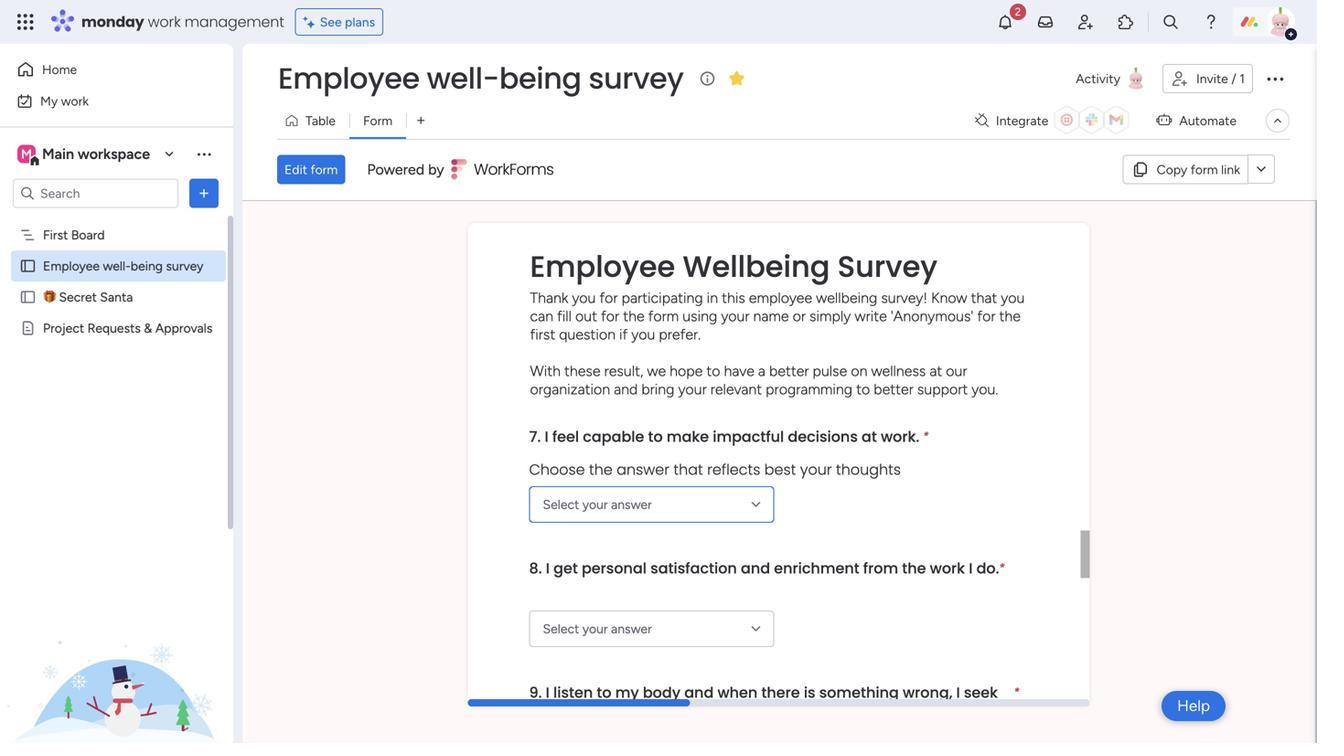 Task type: describe. For each thing, give the bounding box(es) containing it.
santa
[[100, 290, 133, 305]]

9. i listen to my body and when there is something wrong, i seek assistance.
[[529, 683, 1002, 722]]

our
[[946, 363, 968, 380]]

1 vertical spatial being
[[131, 258, 163, 274]]

survey
[[838, 246, 938, 287]]

employee
[[749, 289, 813, 307]]

powered
[[367, 161, 425, 178]]

work.
[[881, 427, 920, 447]]

form button
[[349, 106, 406, 135]]

1
[[1240, 71, 1245, 86]]

search everything image
[[1162, 13, 1180, 31]]

8. i get personal satisfaction and enrichment from the work i do. group
[[529, 545, 1020, 670]]

my work
[[40, 93, 89, 109]]

invite / 1
[[1197, 71, 1245, 86]]

work for my
[[61, 93, 89, 109]]

is
[[804, 683, 816, 703]]

edit
[[285, 162, 307, 177]]

🎁
[[43, 290, 56, 305]]

reflects
[[707, 460, 761, 480]]

dapulse integrations image
[[975, 114, 989, 128]]

table
[[306, 113, 336, 129]]

first
[[43, 227, 68, 243]]

select product image
[[16, 13, 35, 31]]

requests
[[87, 321, 141, 336]]

edit form
[[285, 162, 338, 177]]

participating
[[622, 289, 703, 307]]

pulse
[[813, 363, 848, 380]]

to down on
[[857, 381, 870, 398]]

show board description image
[[697, 70, 719, 88]]

m
[[21, 146, 32, 162]]

from
[[864, 558, 899, 579]]

employee inside the "form" form
[[530, 246, 675, 287]]

by
[[428, 161, 444, 178]]

can
[[530, 308, 554, 325]]

1 horizontal spatial you
[[632, 326, 655, 343]]

programming
[[766, 381, 853, 398]]

2 image
[[1010, 1, 1027, 22]]

work inside 8. i get personal satisfaction and enrichment from the work i do. "group"
[[930, 558, 965, 579]]

first board
[[43, 227, 105, 243]]

0 vertical spatial better
[[769, 363, 809, 380]]

home button
[[11, 55, 197, 84]]

invite
[[1197, 71, 1229, 86]]

workspace selection element
[[17, 143, 153, 167]]

simply
[[810, 308, 851, 325]]

for right 'anonymous'
[[978, 308, 996, 325]]

form
[[363, 113, 393, 129]]

your inside thank you for participating in this employee wellbeing survey! know that you can fill out for the form using your name or simply write 'anonymous' for the first question if you prefer.
[[721, 308, 750, 325]]

i for 8. i get personal satisfaction and enrichment from the work i do. *
[[546, 558, 550, 579]]

survey!
[[881, 289, 928, 307]]

board
[[71, 227, 105, 243]]

select your answer inside 8. i get personal satisfaction and enrichment from the work i do. "group"
[[543, 622, 652, 637]]

9.
[[529, 683, 542, 703]]

to left make
[[648, 427, 663, 447]]

0 horizontal spatial employee
[[43, 258, 100, 274]]

organization
[[530, 381, 610, 398]]

hope
[[670, 363, 703, 380]]

8.
[[529, 558, 542, 579]]

powered by
[[367, 161, 444, 178]]

work for monday
[[148, 11, 181, 32]]

fill
[[557, 308, 572, 325]]

1 vertical spatial answer
[[611, 497, 652, 513]]

copy
[[1157, 162, 1188, 177]]

these
[[565, 363, 601, 380]]

capable
[[583, 427, 645, 447]]

0 horizontal spatial well-
[[103, 258, 131, 274]]

best
[[765, 460, 796, 480]]

the down capable
[[589, 460, 613, 480]]

management
[[185, 11, 284, 32]]

and inside "with these result, we hope to have a better pulse on wellness at our organization and bring your relevant programming to better support you."
[[614, 381, 638, 398]]

i for 9. i listen to my body and when there is something wrong, i seek assistance.
[[546, 683, 550, 703]]

activity button
[[1069, 64, 1156, 93]]

workforms logo image
[[452, 155, 555, 184]]

Employee well-being survey field
[[274, 58, 688, 99]]

in
[[707, 289, 718, 307]]

lottie animation image
[[0, 559, 233, 744]]

my work button
[[11, 86, 197, 116]]

public board image
[[19, 289, 37, 306]]

and inside "group"
[[741, 558, 771, 579]]

approvals
[[155, 321, 213, 336]]

project requests & approvals
[[43, 321, 213, 336]]

wellbeing
[[816, 289, 878, 307]]

on
[[851, 363, 868, 380]]

personal
[[582, 558, 647, 579]]

get
[[554, 558, 578, 579]]

satisfaction
[[651, 558, 737, 579]]

a
[[758, 363, 766, 380]]

inbox image
[[1037, 13, 1055, 31]]

see
[[320, 14, 342, 30]]

help button
[[1162, 692, 1226, 722]]

1 select from the top
[[543, 497, 580, 513]]

copy form link button
[[1123, 155, 1248, 184]]

workspace
[[78, 145, 150, 163]]

invite members image
[[1077, 13, 1095, 31]]

using
[[683, 308, 718, 325]]

collapse board header image
[[1271, 113, 1286, 128]]

7. i feel capable to make impactful decisions at work. *
[[529, 427, 929, 447]]

0 horizontal spatial that
[[674, 460, 703, 480]]

project
[[43, 321, 84, 336]]

0 vertical spatial answer
[[617, 460, 670, 480]]

0 vertical spatial being
[[499, 58, 582, 99]]

your inside "with these result, we hope to have a better pulse on wellness at our organization and bring your relevant programming to better support you."
[[678, 381, 707, 398]]

🎁 secret santa
[[43, 290, 133, 305]]

that inside thank you for participating in this employee wellbeing survey! know that you can fill out for the form using your name or simply write 'anonymous' for the first question if you prefer.
[[971, 289, 998, 307]]

write
[[855, 308, 887, 325]]

Search in workspace field
[[38, 183, 153, 204]]

see plans
[[320, 14, 375, 30]]

activity
[[1076, 71, 1121, 86]]

choose the answer that reflects best your thoughts
[[529, 460, 901, 480]]

or
[[793, 308, 806, 325]]

to left have
[[707, 363, 721, 380]]

bring
[[642, 381, 675, 398]]

1 horizontal spatial survey
[[589, 58, 684, 99]]

progress bar inside the "form" form
[[468, 700, 690, 707]]

when
[[718, 683, 758, 703]]



Task type: vqa. For each thing, say whether or not it's contained in the screenshot.
Job role field
no



Task type: locate. For each thing, give the bounding box(es) containing it.
select down choose
[[543, 497, 580, 513]]

you right if
[[632, 326, 655, 343]]

workspace options image
[[195, 145, 213, 163]]

that down make
[[674, 460, 703, 480]]

monday
[[81, 11, 144, 32]]

remove from favorites image
[[728, 69, 746, 87]]

2 select your answer from the top
[[543, 622, 652, 637]]

i for 7. i feel capable to make impactful decisions at work. *
[[545, 427, 549, 447]]

see plans button
[[295, 8, 384, 36]]

form right edit
[[311, 162, 338, 177]]

the up if
[[623, 308, 645, 325]]

wellbeing
[[683, 246, 830, 287]]

*
[[924, 429, 929, 443], [1000, 561, 1005, 574], [1014, 686, 1020, 699]]

with these result, we hope to have a better pulse on wellness at our organization and bring your relevant programming to better support you.
[[530, 363, 999, 398]]

0 vertical spatial select your answer
[[543, 497, 652, 513]]

list box
[[0, 216, 233, 591]]

select down get
[[543, 622, 580, 637]]

seek
[[964, 683, 998, 703]]

option
[[0, 219, 233, 222]]

0 horizontal spatial and
[[614, 381, 638, 398]]

i right 7.
[[545, 427, 549, 447]]

employee well-being survey up santa
[[43, 258, 204, 274]]

0 horizontal spatial survey
[[166, 258, 204, 274]]

work inside 'my work' "button"
[[61, 93, 89, 109]]

1 vertical spatial employee well-being survey
[[43, 258, 204, 274]]

employee well-being survey up 'add view' image
[[278, 58, 684, 99]]

wellness
[[872, 363, 926, 380]]

the
[[623, 308, 645, 325], [1000, 308, 1021, 325], [589, 460, 613, 480], [902, 558, 926, 579]]

that
[[971, 289, 998, 307], [674, 460, 703, 480]]

i left do.
[[969, 558, 973, 579]]

your down 'this'
[[721, 308, 750, 325]]

answer inside 8. i get personal satisfaction and enrichment from the work i do. "group"
[[611, 622, 652, 637]]

know
[[932, 289, 968, 307]]

employee up table
[[278, 58, 420, 99]]

options image
[[195, 184, 213, 203]]

1 vertical spatial well-
[[103, 258, 131, 274]]

1 horizontal spatial *
[[1000, 561, 1005, 574]]

0 vertical spatial survey
[[589, 58, 684, 99]]

your down choose
[[583, 497, 608, 513]]

survey up approvals
[[166, 258, 204, 274]]

you.
[[972, 381, 999, 398]]

1 vertical spatial and
[[741, 558, 771, 579]]

the right 'anonymous'
[[1000, 308, 1021, 325]]

2 vertical spatial work
[[930, 558, 965, 579]]

and inside 9. i listen to my body and when there is something wrong, i seek assistance.
[[685, 683, 714, 703]]

i left seek on the right of page
[[957, 683, 961, 703]]

feel
[[553, 427, 579, 447]]

you right know
[[1001, 289, 1025, 307]]

link
[[1222, 162, 1241, 177]]

the right the from
[[902, 558, 926, 579]]

0 vertical spatial at
[[930, 363, 943, 380]]

1 horizontal spatial being
[[499, 58, 582, 99]]

0 horizontal spatial employee well-being survey
[[43, 258, 204, 274]]

better down wellness
[[874, 381, 914, 398]]

answer
[[617, 460, 670, 480], [611, 497, 652, 513], [611, 622, 652, 637]]

something
[[820, 683, 899, 703]]

listen
[[554, 683, 593, 703]]

there
[[762, 683, 800, 703]]

table button
[[277, 106, 349, 135]]

1 horizontal spatial form
[[648, 308, 679, 325]]

2 horizontal spatial form
[[1191, 162, 1218, 177]]

at inside "with these result, we hope to have a better pulse on wellness at our organization and bring your relevant programming to better support you."
[[930, 363, 943, 380]]

we
[[647, 363, 666, 380]]

plans
[[345, 14, 375, 30]]

first
[[530, 326, 556, 343]]

0 vertical spatial work
[[148, 11, 181, 32]]

0 horizontal spatial work
[[61, 93, 89, 109]]

for up question on the top
[[600, 289, 618, 307]]

0 horizontal spatial better
[[769, 363, 809, 380]]

'anonymous'
[[891, 308, 974, 325]]

edit form button
[[277, 155, 345, 184]]

add view image
[[417, 114, 425, 127]]

assistance.
[[529, 701, 613, 722]]

enrichment
[[774, 558, 860, 579]]

options image
[[1265, 68, 1287, 90]]

my
[[40, 93, 58, 109]]

group inside the "form" form
[[529, 413, 1020, 545]]

employee up out
[[530, 246, 675, 287]]

select your answer down choose
[[543, 497, 652, 513]]

to inside 9. i listen to my body and when there is something wrong, i seek assistance.
[[597, 683, 612, 703]]

thoughts
[[836, 460, 901, 480]]

form for edit
[[311, 162, 338, 177]]

0 vertical spatial *
[[924, 429, 929, 443]]

1 horizontal spatial employee
[[278, 58, 420, 99]]

work right monday
[[148, 11, 181, 32]]

0 horizontal spatial form
[[311, 162, 338, 177]]

1 vertical spatial work
[[61, 93, 89, 109]]

being
[[499, 58, 582, 99], [131, 258, 163, 274]]

to left the my
[[597, 683, 612, 703]]

1 vertical spatial *
[[1000, 561, 1005, 574]]

1 horizontal spatial employee well-being survey
[[278, 58, 684, 99]]

0 vertical spatial and
[[614, 381, 638, 398]]

form left link
[[1191, 162, 1218, 177]]

relevant
[[711, 381, 762, 398]]

form inside thank you for participating in this employee wellbeing survey! know that you can fill out for the form using your name or simply write 'anonymous' for the first question if you prefer.
[[648, 308, 679, 325]]

form
[[1191, 162, 1218, 177], [311, 162, 338, 177], [648, 308, 679, 325]]

better up programming
[[769, 363, 809, 380]]

0 horizontal spatial *
[[924, 429, 929, 443]]

main workspace
[[42, 145, 150, 163]]

0 horizontal spatial at
[[862, 427, 877, 447]]

impactful
[[713, 427, 784, 447]]

to
[[707, 363, 721, 380], [857, 381, 870, 398], [648, 427, 663, 447], [597, 683, 612, 703]]

1 horizontal spatial work
[[148, 11, 181, 32]]

7.
[[529, 427, 541, 447]]

0 vertical spatial that
[[971, 289, 998, 307]]

for up if
[[601, 308, 620, 325]]

1 vertical spatial better
[[874, 381, 914, 398]]

workspace image
[[17, 144, 36, 164]]

apps image
[[1117, 13, 1136, 31]]

decisions
[[788, 427, 858, 447]]

name
[[754, 308, 789, 325]]

employee down first board
[[43, 258, 100, 274]]

1 horizontal spatial that
[[971, 289, 998, 307]]

1 vertical spatial select your answer
[[543, 622, 652, 637]]

secret
[[59, 290, 97, 305]]

0 horizontal spatial you
[[572, 289, 596, 307]]

invite / 1 button
[[1163, 64, 1254, 93]]

help
[[1178, 697, 1211, 716]]

at
[[930, 363, 943, 380], [862, 427, 877, 447]]

and left enrichment
[[741, 558, 771, 579]]

well-
[[427, 58, 499, 99], [103, 258, 131, 274]]

i
[[545, 427, 549, 447], [546, 558, 550, 579], [969, 558, 973, 579], [546, 683, 550, 703], [957, 683, 961, 703]]

support
[[918, 381, 968, 398]]

choose
[[529, 460, 585, 480]]

you up out
[[572, 289, 596, 307]]

2 vertical spatial *
[[1014, 686, 1020, 699]]

/
[[1232, 71, 1237, 86]]

select
[[543, 497, 580, 513], [543, 622, 580, 637]]

work left do.
[[930, 558, 965, 579]]

answer up personal
[[611, 497, 652, 513]]

2 horizontal spatial employee
[[530, 246, 675, 287]]

home
[[42, 62, 77, 77]]

main
[[42, 145, 74, 163]]

2 horizontal spatial work
[[930, 558, 965, 579]]

group containing 7. i feel capable to make impactful decisions at work.
[[529, 413, 1020, 545]]

1 vertical spatial that
[[674, 460, 703, 480]]

2 vertical spatial and
[[685, 683, 714, 703]]

2 horizontal spatial *
[[1014, 686, 1020, 699]]

form inside button
[[1191, 162, 1218, 177]]

1 vertical spatial select
[[543, 622, 580, 637]]

my
[[616, 683, 639, 703]]

your down decisions
[[800, 460, 832, 480]]

1 horizontal spatial well-
[[427, 58, 499, 99]]

1 select your answer from the top
[[543, 497, 652, 513]]

0 vertical spatial employee well-being survey
[[278, 58, 684, 99]]

i right 9.
[[546, 683, 550, 703]]

0 vertical spatial select
[[543, 497, 580, 513]]

survey
[[589, 58, 684, 99], [166, 258, 204, 274]]

1 horizontal spatial at
[[930, 363, 943, 380]]

work right my
[[61, 93, 89, 109]]

result,
[[604, 363, 644, 380]]

copy form link
[[1157, 162, 1241, 177]]

and right body
[[685, 683, 714, 703]]

your inside 8. i get personal satisfaction and enrichment from the work i do. "group"
[[583, 622, 608, 637]]

* inside 8. i get personal satisfaction and enrichment from the work i do. *
[[1000, 561, 1005, 574]]

question
[[559, 326, 616, 343]]

at left work. on the bottom of page
[[862, 427, 877, 447]]

answer down capable
[[617, 460, 670, 480]]

thank you for participating in this employee wellbeing survey! know that you can fill out for the form using your name or simply write 'anonymous' for the first question if you prefer.
[[530, 289, 1025, 343]]

select your answer down personal
[[543, 622, 652, 637]]

answer down personal
[[611, 622, 652, 637]]

public board image
[[19, 258, 37, 275]]

help image
[[1202, 13, 1221, 31]]

form down 'participating'
[[648, 308, 679, 325]]

form for copy
[[1191, 162, 1218, 177]]

0 horizontal spatial being
[[131, 258, 163, 274]]

you
[[572, 289, 596, 307], [1001, 289, 1025, 307], [632, 326, 655, 343]]

1 vertical spatial survey
[[166, 258, 204, 274]]

your down "hope"
[[678, 381, 707, 398]]

group
[[529, 413, 1020, 545]]

select inside 8. i get personal satisfaction and enrichment from the work i do. "group"
[[543, 622, 580, 637]]

lottie animation element
[[0, 559, 233, 744]]

1 vertical spatial at
[[862, 427, 877, 447]]

form inside button
[[311, 162, 338, 177]]

list box containing first board
[[0, 216, 233, 591]]

out
[[576, 308, 598, 325]]

form form
[[242, 201, 1316, 744]]

prefer.
[[659, 326, 701, 343]]

the inside 8. i get personal satisfaction and enrichment from the work i do. "group"
[[902, 558, 926, 579]]

2 horizontal spatial you
[[1001, 289, 1025, 307]]

survey left show board description image
[[589, 58, 684, 99]]

1 horizontal spatial better
[[874, 381, 914, 398]]

autopilot image
[[1157, 108, 1173, 132]]

your
[[721, 308, 750, 325], [678, 381, 707, 398], [800, 460, 832, 480], [583, 497, 608, 513], [583, 622, 608, 637]]

8. i get personal satisfaction and enrichment from the work i do. *
[[529, 558, 1005, 579]]

employee well-being survey
[[278, 58, 684, 99], [43, 258, 204, 274]]

for
[[600, 289, 618, 307], [601, 308, 620, 325], [978, 308, 996, 325]]

make
[[667, 427, 709, 447]]

have
[[724, 363, 755, 380]]

your down personal
[[583, 622, 608, 637]]

that right know
[[971, 289, 998, 307]]

0 vertical spatial well-
[[427, 58, 499, 99]]

and down "result," at the left of the page
[[614, 381, 638, 398]]

wrong,
[[903, 683, 953, 703]]

notifications image
[[996, 13, 1015, 31]]

2 horizontal spatial and
[[741, 558, 771, 579]]

2 vertical spatial answer
[[611, 622, 652, 637]]

2 select from the top
[[543, 622, 580, 637]]

progress bar
[[468, 700, 690, 707]]

automate
[[1180, 113, 1237, 129]]

if
[[619, 326, 628, 343]]

i right 8.
[[546, 558, 550, 579]]

1 horizontal spatial and
[[685, 683, 714, 703]]

* inside 7. i feel capable to make impactful decisions at work. *
[[924, 429, 929, 443]]

at up support
[[930, 363, 943, 380]]

ruby anderson image
[[1266, 7, 1296, 37]]



